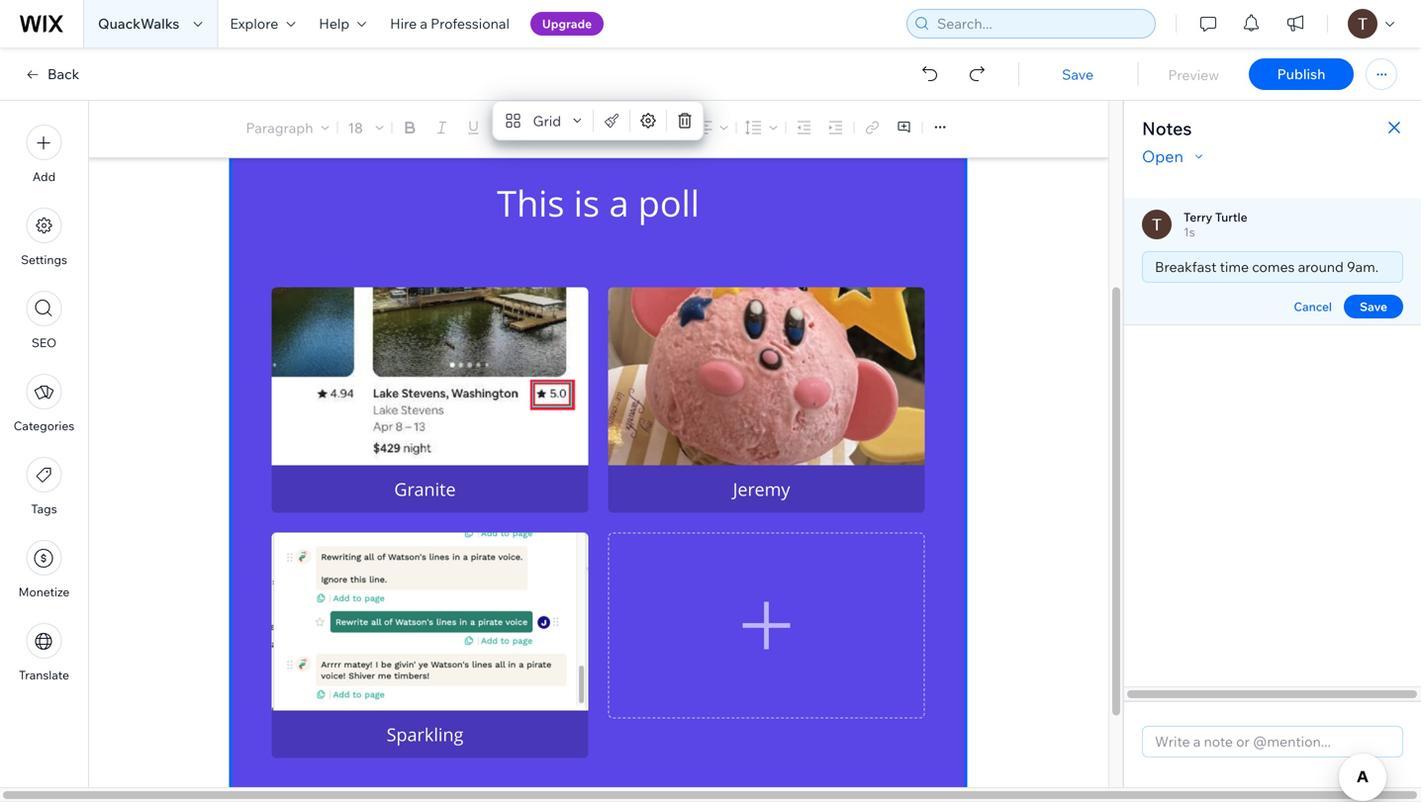 Task type: vqa. For each thing, say whether or not it's contained in the screenshot.
Physical link
no



Task type: describe. For each thing, give the bounding box(es) containing it.
duck
[[536, 40, 576, 64]]

settings button
[[21, 208, 67, 267]]

breakfast
[[1155, 258, 1217, 276]]

categories button
[[14, 374, 74, 434]]

time
[[1220, 258, 1249, 276]]

later
[[527, 13, 570, 37]]

categories
[[14, 419, 74, 434]]

writing
[[354, 13, 411, 37]]

quackwalks
[[98, 15, 179, 32]]

publish
[[1277, 65, 1326, 83]]

write
[[349, 94, 391, 117]]

Search... field
[[931, 10, 1149, 38]]

real
[[367, 40, 408, 64]]

now,
[[264, 94, 303, 117]]

just
[[288, 13, 318, 37]]

and down real
[[401, 67, 433, 91]]

Ask your question text field
[[272, 182, 925, 268]]

add button
[[26, 125, 62, 184]]

stores.
[[531, 67, 587, 91]]

not
[[449, 40, 486, 64]]

this is just me writing about ducks. later i will talk about a real and not fake duck that goes and walks and behaves in stores. for now, i will write about ducks.
[[232, 13, 592, 117]]

1 horizontal spatial i
[[574, 13, 579, 37]]

seo button
[[26, 291, 62, 350]]

for
[[232, 94, 259, 117]]

fake
[[490, 40, 531, 64]]

settings
[[21, 252, 67, 267]]

that
[[232, 67, 266, 91]]

2 vertical spatial about
[[396, 94, 444, 117]]

monetize button
[[18, 540, 70, 600]]

professional
[[431, 15, 510, 32]]

behaves
[[437, 67, 506, 91]]

notes
[[1142, 117, 1192, 140]]

is
[[271, 13, 284, 37]]

seo
[[32, 336, 56, 350]]

help
[[319, 15, 350, 32]]

explore
[[230, 15, 278, 32]]

publish button
[[1249, 58, 1354, 90]]

comes
[[1252, 258, 1295, 276]]

tags
[[31, 502, 57, 517]]

me
[[323, 13, 350, 37]]

1s
[[1184, 225, 1195, 240]]

a inside this is just me writing about ducks. later i will talk about a real and not fake duck that goes and walks and behaves in stores. for now, i will write about ducks.
[[352, 40, 362, 64]]

terry turtle 1s
[[1184, 210, 1248, 240]]

save for topmost save button
[[1062, 66, 1094, 83]]

paragraph
[[246, 119, 313, 136]]

hire a professional
[[390, 15, 510, 32]]

9am.
[[1347, 258, 1379, 276]]

1 vertical spatial ducks.
[[449, 94, 502, 117]]



Task type: locate. For each thing, give the bounding box(es) containing it.
about down me
[[299, 40, 348, 64]]

add
[[33, 169, 56, 184]]

save
[[1062, 66, 1094, 83], [1360, 299, 1388, 314]]

1 horizontal spatial save
[[1360, 299, 1388, 314]]

about up not
[[416, 13, 465, 37]]

1 vertical spatial will
[[317, 94, 344, 117]]

around
[[1298, 258, 1344, 276]]

1 horizontal spatial will
[[317, 94, 344, 117]]

0 horizontal spatial write an answer text field
[[272, 466, 588, 513]]

ducks. up fake
[[469, 13, 522, 37]]

a
[[420, 15, 428, 32], [352, 40, 362, 64]]

translate
[[19, 668, 69, 683]]

about right write
[[396, 94, 444, 117]]

open
[[1142, 146, 1184, 166]]

paragraph button
[[242, 114, 333, 142]]

1 vertical spatial about
[[299, 40, 348, 64]]

1 vertical spatial save button
[[1344, 295, 1403, 319]]

cancel button
[[1294, 298, 1332, 316]]

in
[[511, 67, 527, 91]]

save for rightmost save button
[[1360, 299, 1388, 314]]

terry
[[1184, 210, 1213, 225]]

save down search... field
[[1062, 66, 1094, 83]]

0 vertical spatial ducks.
[[469, 13, 522, 37]]

about
[[416, 13, 465, 37], [299, 40, 348, 64], [396, 94, 444, 117]]

save down 9am.
[[1360, 299, 1388, 314]]

save button down 9am.
[[1344, 295, 1403, 319]]

turtle
[[1215, 210, 1248, 225]]

1 horizontal spatial write an answer text field
[[608, 466, 925, 513]]

ducks. down the behaves
[[449, 94, 502, 117]]

upgrade button
[[530, 12, 604, 36]]

i right "later"
[[574, 13, 579, 37]]

will up that
[[232, 40, 259, 64]]

and
[[413, 40, 445, 64], [314, 67, 346, 91], [401, 67, 433, 91]]

cancel
[[1294, 299, 1332, 314]]

1 vertical spatial i
[[307, 94, 312, 117]]

walks
[[350, 67, 396, 91]]

Write an answer text field
[[272, 711, 588, 759]]

0 vertical spatial about
[[416, 13, 465, 37]]

a left real
[[352, 40, 362, 64]]

0 horizontal spatial save button
[[1038, 66, 1118, 83]]

tags button
[[26, 457, 62, 517]]

0 horizontal spatial will
[[232, 40, 259, 64]]

upgrade
[[542, 16, 592, 31]]

translate button
[[19, 624, 69, 683]]

breakfast time comes around 9am.
[[1155, 258, 1379, 276]]

monetize
[[18, 585, 70, 600]]

i
[[574, 13, 579, 37], [307, 94, 312, 117]]

a right hire
[[420, 15, 428, 32]]

0 vertical spatial save button
[[1038, 66, 1118, 83]]

and right goes
[[314, 67, 346, 91]]

0 horizontal spatial a
[[352, 40, 362, 64]]

i right now,
[[307, 94, 312, 117]]

back button
[[24, 65, 79, 83]]

will
[[232, 40, 259, 64], [317, 94, 344, 117]]

hire a professional link
[[378, 0, 522, 48]]

1 write an answer text field from the left
[[272, 466, 588, 513]]

1 horizontal spatial a
[[420, 15, 428, 32]]

Write an answer text field
[[272, 466, 588, 513], [608, 466, 925, 513]]

1 vertical spatial a
[[352, 40, 362, 64]]

will left write
[[317, 94, 344, 117]]

grid button
[[497, 107, 589, 135]]

menu
[[0, 113, 88, 695]]

1 horizontal spatial save button
[[1344, 295, 1403, 319]]

note created by: terry turtle element
[[1184, 210, 1248, 225]]

save button
[[1038, 66, 1118, 83], [1344, 295, 1403, 319]]

0 vertical spatial i
[[574, 13, 579, 37]]

0 vertical spatial save
[[1062, 66, 1094, 83]]

this
[[232, 13, 266, 37]]

help button
[[307, 0, 378, 48]]

save button down search... field
[[1038, 66, 1118, 83]]

ducks.
[[469, 13, 522, 37], [449, 94, 502, 117]]

2 write an answer text field from the left
[[608, 466, 925, 513]]

hire
[[390, 15, 417, 32]]

grid
[[533, 112, 561, 129]]

goes
[[270, 67, 309, 91]]

0 horizontal spatial i
[[307, 94, 312, 117]]

back
[[48, 65, 79, 83]]

1 vertical spatial save
[[1360, 299, 1388, 314]]

open button
[[1142, 145, 1207, 168]]

talk
[[264, 40, 294, 64]]

and down 'hire a professional'
[[413, 40, 445, 64]]

0 vertical spatial a
[[420, 15, 428, 32]]

0 vertical spatial will
[[232, 40, 259, 64]]

menu containing add
[[0, 113, 88, 695]]

0 horizontal spatial save
[[1062, 66, 1094, 83]]



